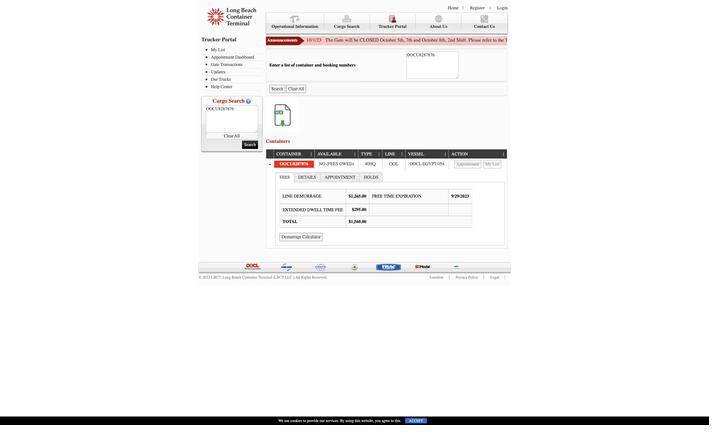 Task type: locate. For each thing, give the bounding box(es) containing it.
this
[[355, 419, 360, 424]]

our trucks link
[[206, 77, 262, 82]]

|
[[463, 6, 464, 10], [490, 6, 491, 10]]

portal up 5th,
[[395, 24, 407, 29]]

1 vertical spatial cargo
[[213, 98, 227, 104]]

enter
[[269, 63, 280, 68]]

edit column settings image for available
[[353, 152, 357, 157]]

1 horizontal spatial to
[[391, 419, 394, 424]]

0 horizontal spatial line
[[283, 194, 293, 199]]

cargo up will
[[334, 24, 346, 29]]

hours
[[529, 37, 541, 43]]

contact us
[[474, 24, 495, 29]]

register
[[470, 5, 485, 10]]

we
[[278, 419, 283, 424]]

$1,560.00
[[349, 220, 366, 225]]

row group
[[266, 159, 507, 249]]

search
[[347, 24, 360, 29], [229, 98, 245, 104]]

1 vertical spatial portal
[[222, 36, 236, 43]]

0 horizontal spatial all
[[234, 134, 240, 139]]

1 edit column settings image from the left
[[309, 152, 314, 157]]

2 horizontal spatial gate
[[518, 37, 527, 43]]

line inside row group
[[283, 194, 293, 199]]

to right refer
[[493, 37, 497, 43]]

about us link
[[416, 14, 462, 30]]

gate up updates
[[211, 62, 219, 67]]

0 vertical spatial time
[[384, 194, 395, 199]]

tab list containing fees
[[274, 171, 506, 247]]

0 vertical spatial all
[[234, 134, 240, 139]]

cargo down help at the top
[[213, 98, 227, 104]]

be
[[354, 37, 359, 43]]

about
[[430, 24, 441, 29]]

1 horizontal spatial |
[[490, 6, 491, 10]]

0 horizontal spatial cargo search
[[213, 98, 245, 104]]

and
[[414, 37, 421, 43], [315, 63, 322, 68]]

0 horizontal spatial for
[[562, 37, 568, 43]]

portal
[[395, 24, 407, 29], [222, 36, 236, 43]]

0 horizontal spatial cargo
[[213, 98, 227, 104]]

0 vertical spatial and
[[414, 37, 421, 43]]

trucker portal
[[379, 24, 407, 29], [201, 36, 236, 43]]

us right about at the right of page
[[443, 24, 447, 29]]

details tab
[[294, 173, 321, 182]]

1 vertical spatial search
[[229, 98, 245, 104]]

fees
[[280, 175, 290, 180]]

and left the booking at the left of page
[[315, 63, 322, 68]]

line up ool at the top of page
[[385, 152, 395, 157]]

edit column settings image up 054
[[443, 152, 448, 157]]

| right home link
[[463, 6, 464, 10]]

gate
[[584, 37, 592, 43]]

free
[[372, 194, 383, 199]]

0 vertical spatial search
[[347, 24, 360, 29]]

0 horizontal spatial portal
[[222, 36, 236, 43]]

trucker portal up 5th,
[[379, 24, 407, 29]]

help
[[211, 84, 220, 89]]

(fees
[[327, 162, 338, 167]]

appointment
[[211, 55, 234, 60]]

oocu8287876
[[280, 162, 308, 167]]

edit column settings image inside type column header
[[377, 152, 381, 157]]

row
[[266, 150, 507, 159], [266, 159, 507, 170]]

menu bar
[[266, 13, 508, 34], [201, 47, 265, 91]]

trucker portal up list
[[201, 36, 236, 43]]

available
[[318, 152, 341, 157]]

0 horizontal spatial |
[[463, 6, 464, 10]]

0 horizontal spatial october
[[380, 37, 396, 43]]

1 horizontal spatial time
[[384, 194, 395, 199]]

0 vertical spatial line
[[385, 152, 395, 157]]

week.
[[622, 37, 633, 43]]

october
[[380, 37, 396, 43], [422, 37, 438, 43]]

2 us from the left
[[490, 24, 495, 29]]

2 for from the left
[[607, 37, 613, 43]]

40hq
[[365, 162, 376, 167]]

edit column settings image
[[353, 152, 357, 157], [377, 152, 381, 157], [400, 152, 404, 157], [502, 152, 506, 157]]

to left provide
[[303, 419, 306, 424]]

0 vertical spatial cargo
[[334, 24, 346, 29]]

available link
[[318, 150, 344, 159]]

edit column settings image inside container column header
[[309, 152, 314, 157]]

$1,265.00
[[349, 194, 366, 199]]

edit column settings image inside the 'vessel' column header
[[443, 152, 448, 157]]

0 horizontal spatial time
[[323, 208, 334, 213]]

to
[[493, 37, 497, 43], [303, 419, 306, 424], [391, 419, 394, 424]]

oocu8287876 cell
[[274, 159, 315, 170]]

fee
[[335, 208, 343, 213]]

and right 7th
[[414, 37, 421, 43]]

1 horizontal spatial edit column settings image
[[443, 152, 448, 157]]

long
[[223, 276, 231, 280]]

home link
[[448, 5, 459, 10]]

us
[[443, 24, 447, 29], [490, 24, 495, 29]]

gate right truck
[[518, 37, 527, 43]]

trucker up my
[[201, 36, 221, 43]]

all inside button
[[234, 134, 240, 139]]

2 edit column settings image from the left
[[443, 152, 448, 157]]

containers
[[266, 138, 290, 144]]

clear all
[[224, 134, 240, 139]]

edit column settings image for line
[[400, 152, 404, 157]]

edit column settings image inside line "column header"
[[400, 152, 404, 157]]

time
[[384, 194, 395, 199], [323, 208, 334, 213]]

1 vertical spatial cargo search
[[213, 98, 245, 104]]

home
[[448, 5, 459, 10]]

all
[[234, 134, 240, 139], [295, 276, 300, 280]]

1 horizontal spatial cargo search
[[334, 24, 360, 29]]

october left 8th,
[[422, 37, 438, 43]]

None button
[[286, 85, 306, 93], [454, 160, 481, 169], [484, 160, 501, 169], [280, 233, 323, 242], [286, 85, 306, 93], [454, 160, 481, 169], [484, 160, 501, 169], [280, 233, 323, 242]]

1 horizontal spatial search
[[347, 24, 360, 29]]

edit column settings image inside 'action' column header
[[502, 152, 506, 157]]

for right details
[[607, 37, 613, 43]]

owed)
[[339, 162, 354, 167]]

available column header
[[315, 150, 358, 159]]

None submit
[[269, 85, 285, 93], [242, 141, 258, 149], [269, 85, 285, 93], [242, 141, 258, 149]]

ool
[[389, 162, 398, 167]]

egypt
[[423, 162, 437, 167]]

1 horizontal spatial for
[[607, 37, 613, 43]]

extended dwell time fee
[[283, 208, 343, 213]]

no (fees owed) cell
[[315, 159, 358, 170]]

clear all button
[[206, 133, 258, 140]]

free time expiration
[[372, 194, 422, 199]]

2 | from the left
[[490, 6, 491, 10]]

1 us from the left
[[443, 24, 447, 29]]

1 row from the top
[[266, 150, 507, 159]]

1 horizontal spatial portal
[[395, 24, 407, 29]]

1 horizontal spatial menu bar
[[266, 13, 508, 34]]

2 row from the top
[[266, 159, 507, 170]]

numbers
[[339, 63, 356, 68]]

1 vertical spatial menu bar
[[201, 47, 265, 91]]

portal up my list link at top
[[222, 36, 236, 43]]

vessel link
[[408, 150, 427, 159]]

4 edit column settings image from the left
[[502, 152, 506, 157]]

1 horizontal spatial cargo
[[334, 24, 346, 29]]

the left week. on the right top of the page
[[614, 37, 620, 43]]

legal link
[[491, 276, 499, 280]]

0 vertical spatial menu bar
[[266, 13, 508, 34]]

action column header
[[449, 150, 507, 159]]

2 edit column settings image from the left
[[377, 152, 381, 157]]

line for line
[[385, 152, 395, 157]]

web
[[542, 37, 550, 43]]

edit column settings image left 'available'
[[309, 152, 314, 157]]

0 horizontal spatial trucker portal
[[201, 36, 236, 43]]

contact us link
[[462, 14, 508, 30]]

1 horizontal spatial the
[[614, 37, 620, 43]]

time right free in the right top of the page
[[384, 194, 395, 199]]

the left truck
[[498, 37, 504, 43]]

search down the help center link at the top of page
[[229, 98, 245, 104]]

0 horizontal spatial menu bar
[[201, 47, 265, 91]]

1 horizontal spatial october
[[422, 37, 438, 43]]

all right the "llc.)"
[[295, 276, 300, 280]]

expiration
[[396, 194, 422, 199]]

our
[[320, 419, 325, 424]]

gate transactions link
[[206, 62, 262, 67]]

1 horizontal spatial us
[[490, 24, 495, 29]]

action link
[[452, 150, 471, 159]]

1 horizontal spatial line
[[385, 152, 395, 157]]

0 horizontal spatial edit column settings image
[[309, 152, 314, 157]]

us right contact
[[490, 24, 495, 29]]

list
[[218, 47, 225, 52]]

you
[[375, 419, 381, 424]]

0 horizontal spatial the
[[498, 37, 504, 43]]

line inside line link
[[385, 152, 395, 157]]

line up extended
[[283, 194, 293, 199]]

enter a list of container and booking numbers
[[269, 63, 356, 68]]

vessel
[[408, 152, 424, 157]]

3 edit column settings image from the left
[[400, 152, 404, 157]]

cell
[[449, 159, 507, 170]]

transactions
[[220, 62, 243, 67]]

time left "fee"
[[323, 208, 334, 213]]

0 vertical spatial cargo search
[[334, 24, 360, 29]]

trucker up closed
[[379, 24, 394, 29]]

for right page
[[562, 37, 568, 43]]

0 vertical spatial trucker
[[379, 24, 394, 29]]

1 for from the left
[[562, 37, 568, 43]]

cargo search up will
[[334, 24, 360, 29]]

0 horizontal spatial and
[[315, 63, 322, 68]]

gate right the
[[334, 37, 344, 43]]

Enter container numbers and/ or booking numbers.  text field
[[206, 106, 258, 133]]

0 horizontal spatial us
[[443, 24, 447, 29]]

0 vertical spatial portal
[[395, 24, 407, 29]]

the
[[498, 37, 504, 43], [614, 37, 620, 43]]

privacy policy
[[456, 276, 478, 280]]

appointment dashboard link
[[206, 55, 262, 60]]

portal inside "trucker portal" link
[[395, 24, 407, 29]]

about us
[[430, 24, 447, 29]]

1 vertical spatial trucker portal
[[201, 36, 236, 43]]

holds tab
[[360, 173, 383, 182]]

tree grid
[[266, 150, 507, 249]]

2 october from the left
[[422, 37, 438, 43]]

all right the clear
[[234, 134, 240, 139]]

1 vertical spatial and
[[315, 63, 322, 68]]

0 horizontal spatial to
[[303, 419, 306, 424]]

0 horizontal spatial gate
[[211, 62, 219, 67]]

services.
[[326, 419, 339, 424]]

1 horizontal spatial all
[[295, 276, 300, 280]]

tab list inside row group
[[274, 171, 506, 247]]

october left 5th,
[[380, 37, 396, 43]]

10/1/23
[[307, 37, 322, 43]]

extended
[[283, 208, 306, 213]]

edit column settings image
[[309, 152, 314, 157], [443, 152, 448, 157]]

row down line link at the right of the page
[[266, 159, 507, 170]]

edit column settings image for vessel
[[443, 152, 448, 157]]

a
[[281, 63, 283, 68]]

1 vertical spatial line
[[283, 194, 293, 199]]

1 horizontal spatial gate
[[334, 37, 344, 43]]

menu bar containing my list
[[201, 47, 265, 91]]

cargo search down center
[[213, 98, 245, 104]]

tab list
[[274, 171, 506, 247]]

1 vertical spatial time
[[323, 208, 334, 213]]

to left this.
[[391, 419, 394, 424]]

1 vertical spatial trucker
[[201, 36, 221, 43]]

row up ool at the top of page
[[266, 150, 507, 159]]

1 edit column settings image from the left
[[353, 152, 357, 157]]

edit column settings image inside available column header
[[353, 152, 357, 157]]

search up be
[[347, 24, 360, 29]]

gate
[[334, 37, 344, 43], [518, 37, 527, 43], [211, 62, 219, 67]]

| left login link
[[490, 6, 491, 10]]

1 the from the left
[[498, 37, 504, 43]]

1 horizontal spatial trucker portal
[[379, 24, 407, 29]]

1 | from the left
[[463, 6, 464, 10]]



Task type: vqa. For each thing, say whether or not it's contained in the screenshot.
second 8/30/2023 21:29
no



Task type: describe. For each thing, give the bounding box(es) containing it.
closed
[[360, 37, 379, 43]]

accept
[[409, 420, 423, 424]]

type
[[361, 152, 372, 157]]

llc.)
[[285, 276, 295, 280]]

us for about us
[[443, 24, 447, 29]]

action
[[452, 152, 468, 157]]

details
[[593, 37, 606, 43]]

lbct,
[[211, 276, 222, 280]]

line link
[[385, 150, 398, 159]]

tree grid containing container
[[266, 150, 507, 249]]

will
[[345, 37, 353, 43]]

details
[[298, 175, 316, 180]]

holds
[[364, 175, 379, 180]]

information
[[295, 24, 318, 29]]

type column header
[[358, 150, 382, 159]]

row containing oocu8287876
[[266, 159, 507, 170]]

the
[[326, 37, 333, 43]]

dashboard
[[235, 55, 254, 60]]

edit column settings image for action
[[502, 152, 506, 157]]

location link
[[430, 276, 444, 280]]

1 horizontal spatial and
[[414, 37, 421, 43]]

my list link
[[206, 47, 262, 52]]

oocl egypt 054
[[410, 162, 444, 167]]

center
[[221, 84, 232, 89]]

no (fees owed)
[[319, 162, 354, 167]]

our
[[211, 77, 218, 82]]

demurrage
[[294, 194, 322, 199]]

line for line demurrage
[[283, 194, 293, 199]]

using
[[346, 419, 354, 424]]

cargo search link
[[324, 14, 370, 30]]

reserved.
[[312, 276, 327, 280]]

Enter container numbers and/ or booking numbers. Press ESC to reset input box text field
[[407, 52, 459, 79]]

agree
[[382, 419, 390, 424]]

2 horizontal spatial to
[[493, 37, 497, 43]]

privacy policy link
[[456, 276, 478, 280]]

booking
[[323, 63, 338, 68]]

clear
[[224, 134, 233, 139]]

1 horizontal spatial trucker
[[379, 24, 394, 29]]

announcements
[[267, 38, 298, 43]]

oocl
[[410, 162, 422, 167]]

page
[[551, 37, 561, 43]]

my
[[211, 47, 217, 52]]

legal
[[491, 276, 499, 280]]

0 horizontal spatial search
[[229, 98, 245, 104]]

appointment tab
[[320, 173, 360, 182]]

us for contact us
[[490, 24, 495, 29]]

container link
[[277, 150, 304, 159]]

type link
[[361, 150, 375, 159]]

appointment
[[325, 175, 356, 180]]

0 horizontal spatial trucker
[[201, 36, 221, 43]]

oocl egypt 054 cell
[[405, 159, 449, 170]]

5th,
[[397, 37, 405, 43]]

we use cookies to provide our services. by using this website, you agree to this.
[[278, 419, 402, 424]]

accept button
[[405, 419, 427, 424]]

2 the from the left
[[614, 37, 620, 43]]

use
[[284, 419, 290, 424]]

row containing container
[[266, 150, 507, 159]]

terminal
[[258, 276, 272, 280]]

container column header
[[274, 150, 315, 159]]

edit column settings image for container
[[309, 152, 314, 157]]

please
[[469, 37, 481, 43]]

my list appointment dashboard gate transactions updates our trucks help center
[[211, 47, 254, 89]]

1 vertical spatial all
[[295, 276, 300, 280]]

by
[[340, 419, 345, 424]]

updates link
[[206, 70, 262, 75]]

40hq cell
[[358, 159, 382, 170]]

this.
[[395, 419, 402, 424]]

rights
[[301, 276, 311, 280]]

further
[[569, 37, 582, 43]]

login
[[497, 5, 508, 10]]

line demurrage
[[283, 194, 322, 199]]

help center link
[[206, 84, 262, 89]]

location
[[430, 276, 444, 280]]

10/1/23 the gate will be closed october 5th, 7th and october 8th, 2nd shift. please refer to the truck gate hours web page for further gate details for the week.
[[307, 37, 633, 43]]

register link
[[470, 5, 485, 10]]

(lbct
[[273, 276, 284, 280]]

1 october from the left
[[380, 37, 396, 43]]

container
[[296, 63, 314, 68]]

7th
[[406, 37, 412, 43]]

©
[[199, 276, 202, 280]]

container
[[277, 152, 302, 157]]

0 vertical spatial trucker portal
[[379, 24, 407, 29]]

operational
[[272, 24, 294, 29]]

provide
[[307, 419, 319, 424]]

ool cell
[[382, 159, 405, 170]]

login link
[[497, 5, 508, 10]]

operational information link
[[266, 14, 324, 30]]

menu bar containing operational information
[[266, 13, 508, 34]]

dwell
[[307, 208, 322, 213]]

gate inside 'my list appointment dashboard gate transactions updates our trucks help center'
[[211, 62, 219, 67]]

row group containing oocu8287876
[[266, 159, 507, 249]]

search inside menu bar
[[347, 24, 360, 29]]

2nd
[[448, 37, 455, 43]]

trucks
[[219, 77, 231, 82]]

054
[[438, 162, 444, 167]]

fees tab
[[275, 173, 294, 183]]

edit column settings image for type
[[377, 152, 381, 157]]

line column header
[[382, 150, 405, 159]]

vessel column header
[[405, 150, 449, 159]]

trucker portal link
[[370, 14, 416, 30]]



